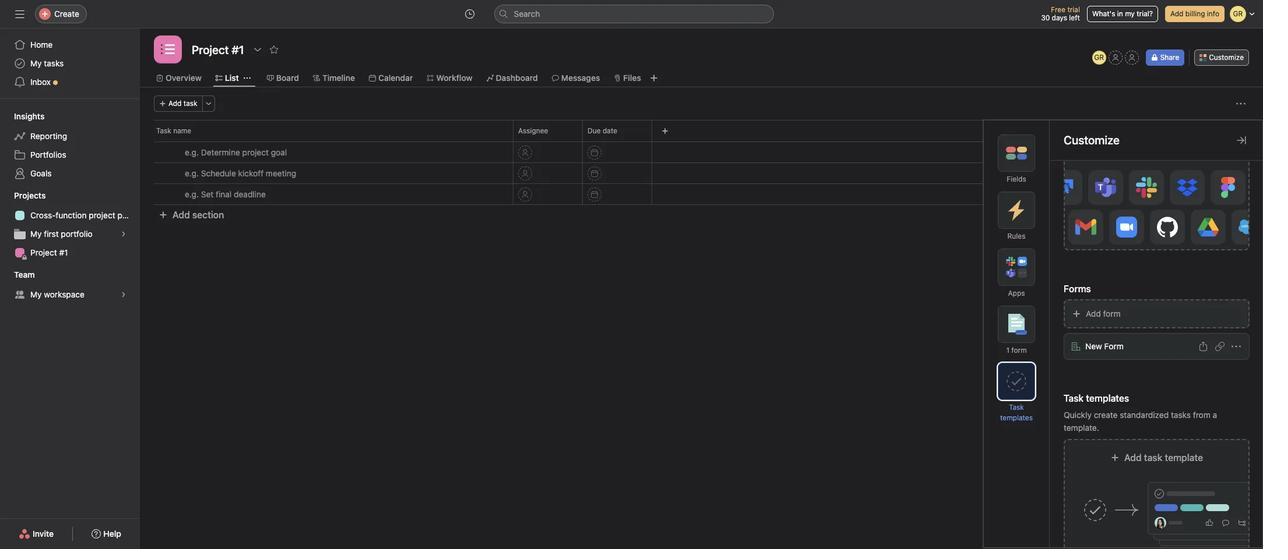 Task type: vqa. For each thing, say whether or not it's contained in the screenshot.
the bottom Completed option
no



Task type: describe. For each thing, give the bounding box(es) containing it.
set
[[201, 189, 214, 199]]

plan
[[117, 210, 133, 220]]

add form button
[[1064, 300, 1250, 329]]

project #1
[[30, 248, 68, 258]]

row containing task name
[[140, 120, 1263, 142]]

billing
[[1186, 9, 1205, 18]]

add for add task template
[[1125, 453, 1142, 464]]

add for add form
[[1086, 309, 1101, 319]]

see details, my workspace image
[[120, 292, 127, 299]]

global element
[[0, 29, 140, 99]]

portfolios
[[30, 150, 66, 160]]

task for task templates
[[1009, 403, 1024, 412]]

projects
[[14, 191, 46, 201]]

team
[[14, 270, 35, 280]]

section
[[192, 210, 224, 220]]

quickly create standardized tasks from a template.
[[1064, 410, 1218, 433]]

close details image
[[1237, 136, 1247, 145]]

task templates
[[1001, 403, 1033, 423]]

kickoff
[[238, 169, 264, 178]]

invite
[[33, 529, 54, 539]]

my workspace
[[30, 290, 84, 300]]

quickly
[[1064, 410, 1092, 420]]

more actions image
[[205, 100, 212, 107]]

add section
[[173, 210, 224, 220]]

files link
[[614, 72, 641, 85]]

standardized
[[1120, 410, 1169, 420]]

gr
[[1095, 53, 1104, 62]]

info
[[1207, 9, 1220, 18]]

0 horizontal spatial customize
[[1064, 134, 1120, 147]]

days
[[1052, 13, 1068, 22]]

my tasks
[[30, 58, 64, 68]]

add to starred image
[[269, 45, 279, 54]]

due
[[588, 127, 601, 135]]

goals link
[[7, 164, 133, 183]]

inbox link
[[7, 73, 133, 92]]

project for determine
[[242, 148, 269, 157]]

what's
[[1093, 9, 1116, 18]]

my
[[1125, 9, 1135, 18]]

tasks inside quickly create standardized tasks from a template.
[[1171, 410, 1191, 420]]

e.g. set final deadline
[[185, 189, 266, 199]]

what's in my trial?
[[1093, 9, 1153, 18]]

1
[[1007, 346, 1010, 355]]

task templates
[[1064, 394, 1130, 404]]

tab actions image
[[244, 75, 251, 82]]

e.g. determine project goal row
[[140, 142, 1263, 163]]

create button
[[35, 5, 87, 23]]

add tab image
[[649, 73, 659, 83]]

a
[[1213, 410, 1218, 420]]

files
[[624, 73, 641, 83]]

insights element
[[0, 106, 140, 185]]

first
[[44, 229, 59, 239]]

my for my first portfolio
[[30, 229, 42, 239]]

in
[[1118, 9, 1123, 18]]

more actions image
[[1237, 99, 1246, 108]]

workflow link
[[427, 72, 473, 85]]

trial
[[1068, 5, 1080, 14]]

messages
[[561, 73, 600, 83]]

search
[[514, 9, 540, 19]]

project
[[30, 248, 57, 258]]

portfolios link
[[7, 146, 133, 164]]

board link
[[267, 72, 299, 85]]

calendar link
[[369, 72, 413, 85]]

copy form link image
[[1216, 342, 1225, 352]]

add field image
[[662, 128, 669, 135]]

hide sidebar image
[[15, 9, 24, 19]]

history image
[[465, 9, 474, 19]]

dashboard link
[[487, 72, 538, 85]]

free trial 30 days left
[[1041, 5, 1080, 22]]

workflow
[[436, 73, 473, 83]]

forms
[[1064, 284, 1091, 294]]

form
[[1105, 342, 1124, 352]]

30
[[1041, 13, 1050, 22]]

e.g. set final deadline row
[[140, 184, 1263, 205]]

calendar
[[378, 73, 413, 83]]

rules
[[1008, 232, 1026, 241]]

board
[[276, 73, 299, 83]]

messages link
[[552, 72, 600, 85]]

share form image
[[1199, 342, 1209, 352]]

task
[[184, 99, 197, 108]]

share button
[[1146, 50, 1185, 66]]

apps
[[1008, 289, 1025, 298]]

reporting link
[[7, 127, 133, 146]]

trial?
[[1137, 9, 1153, 18]]

my first portfolio link
[[7, 225, 133, 244]]

help button
[[84, 524, 129, 545]]

my tasks link
[[7, 54, 133, 73]]

portfolio
[[61, 229, 93, 239]]

name
[[173, 127, 191, 135]]

project #1 link
[[7, 244, 133, 262]]

what's in my trial? button
[[1087, 6, 1158, 22]]

my workspace link
[[7, 286, 133, 304]]

add for add section
[[173, 210, 190, 220]]

date
[[603, 127, 617, 135]]

add task template
[[1125, 453, 1203, 464]]

form for add form
[[1103, 309, 1121, 319]]

customize button
[[1195, 50, 1249, 66]]



Task type: locate. For each thing, give the bounding box(es) containing it.
1 vertical spatial my
[[30, 229, 42, 239]]

dashboard
[[496, 73, 538, 83]]

add billing info button
[[1165, 6, 1225, 22]]

1 horizontal spatial project
[[242, 148, 269, 157]]

1 vertical spatial form
[[1012, 346, 1027, 355]]

task name
[[156, 127, 191, 135]]

form for 1 form
[[1012, 346, 1027, 355]]

projects element
[[0, 185, 140, 265]]

1 vertical spatial show options image
[[636, 128, 643, 135]]

see details, my first portfolio image
[[120, 231, 127, 238]]

overview
[[166, 73, 202, 83]]

2 vertical spatial e.g.
[[185, 189, 199, 199]]

form right the '1' at the right bottom of the page
[[1012, 346, 1027, 355]]

project inside "row"
[[242, 148, 269, 157]]

1 vertical spatial tasks
[[1171, 410, 1191, 420]]

e.g. for e.g. determine project goal
[[185, 148, 199, 157]]

0 vertical spatial show options image
[[253, 45, 262, 54]]

show options image left add to starred icon
[[253, 45, 262, 54]]

task for task name
[[156, 127, 171, 135]]

workspace
[[44, 290, 84, 300]]

1 horizontal spatial show options image
[[636, 128, 643, 135]]

0 vertical spatial project
[[242, 148, 269, 157]]

task left name
[[156, 127, 171, 135]]

0 horizontal spatial project
[[89, 210, 115, 220]]

0 vertical spatial e.g.
[[185, 148, 199, 157]]

timeline link
[[313, 72, 355, 85]]

from
[[1193, 410, 1211, 420]]

my inside 'projects' element
[[30, 229, 42, 239]]

show options image
[[253, 45, 262, 54], [636, 128, 643, 135]]

2 vertical spatial my
[[30, 290, 42, 300]]

list image
[[161, 43, 175, 57]]

customize inside dropdown button
[[1209, 53, 1244, 62]]

create
[[1094, 410, 1118, 420]]

0 vertical spatial customize
[[1209, 53, 1244, 62]]

left
[[1070, 13, 1080, 22]]

task template
[[1144, 453, 1203, 464]]

customize
[[1209, 53, 1244, 62], [1064, 134, 1120, 147]]

add left billing
[[1171, 9, 1184, 18]]

inbox
[[30, 77, 51, 87]]

0 vertical spatial tasks
[[44, 58, 64, 68]]

add left task
[[169, 99, 182, 108]]

add form
[[1086, 309, 1121, 319]]

my for my workspace
[[30, 290, 42, 300]]

home link
[[7, 36, 133, 54]]

insights
[[14, 111, 45, 121]]

add section button
[[154, 205, 229, 226]]

e.g. inside "row"
[[185, 148, 199, 157]]

add inside button
[[1125, 453, 1142, 464]]

row
[[140, 120, 1263, 142], [154, 141, 1249, 142]]

e.g. schedule kickoff meeting
[[185, 169, 296, 178]]

e.g. schedule kickoff meeting row
[[140, 163, 1263, 184]]

task inside task templates
[[1009, 403, 1024, 412]]

1 e.g. from the top
[[185, 148, 199, 157]]

0 vertical spatial form
[[1103, 309, 1121, 319]]

due date
[[588, 127, 617, 135]]

#1
[[59, 248, 68, 258]]

projects button
[[0, 190, 46, 202]]

help
[[103, 529, 121, 539]]

project for function
[[89, 210, 115, 220]]

e.g. left schedule
[[185, 169, 199, 178]]

e.g. for e.g. schedule kickoff meeting
[[185, 169, 199, 178]]

my first portfolio
[[30, 229, 93, 239]]

1 vertical spatial e.g.
[[185, 169, 199, 178]]

form
[[1103, 309, 1121, 319], [1012, 346, 1027, 355]]

add down the forms
[[1086, 309, 1101, 319]]

0 horizontal spatial show options image
[[253, 45, 262, 54]]

my left "first"
[[30, 229, 42, 239]]

show options image
[[1232, 342, 1241, 352]]

3 my from the top
[[30, 290, 42, 300]]

templates
[[1001, 414, 1033, 423]]

tasks inside global element
[[44, 58, 64, 68]]

new
[[1086, 342, 1102, 352]]

None text field
[[189, 39, 247, 60]]

0 vertical spatial my
[[30, 58, 42, 68]]

2 my from the top
[[30, 229, 42, 239]]

new form
[[1086, 342, 1124, 352]]

overview link
[[156, 72, 202, 85]]

my
[[30, 58, 42, 68], [30, 229, 42, 239], [30, 290, 42, 300]]

my up inbox
[[30, 58, 42, 68]]

0 horizontal spatial task
[[156, 127, 171, 135]]

3 e.g. from the top
[[185, 189, 199, 199]]

1 horizontal spatial customize
[[1209, 53, 1244, 62]]

goals
[[30, 169, 52, 178]]

home
[[30, 40, 53, 50]]

invite button
[[11, 524, 61, 545]]

1 vertical spatial customize
[[1064, 134, 1120, 147]]

list
[[225, 73, 239, 83]]

cross-function project plan
[[30, 210, 133, 220]]

team button
[[0, 269, 35, 281]]

e.g. for e.g. set final deadline
[[185, 189, 199, 199]]

2 e.g. from the top
[[185, 169, 199, 178]]

tasks down home
[[44, 58, 64, 68]]

0 horizontal spatial tasks
[[44, 58, 64, 68]]

deadline
[[234, 189, 266, 199]]

project left "plan"
[[89, 210, 115, 220]]

project up kickoff
[[242, 148, 269, 157]]

cross-
[[30, 210, 56, 220]]

e.g. down name
[[185, 148, 199, 157]]

search list box
[[494, 5, 774, 23]]

my inside global element
[[30, 58, 42, 68]]

add task button
[[154, 96, 203, 112]]

tasks
[[44, 58, 64, 68], [1171, 410, 1191, 420]]

1 horizontal spatial form
[[1103, 309, 1121, 319]]

timeline
[[322, 73, 355, 83]]

fields
[[1007, 175, 1027, 184]]

add down quickly create standardized tasks from a template.
[[1125, 453, 1142, 464]]

add for add task
[[169, 99, 182, 108]]

add
[[1171, 9, 1184, 18], [169, 99, 182, 108], [173, 210, 190, 220], [1086, 309, 1101, 319], [1125, 453, 1142, 464]]

cross-function project plan link
[[7, 206, 133, 225]]

my inside teams element
[[30, 290, 42, 300]]

tasks left from
[[1171, 410, 1191, 420]]

add inside button
[[173, 210, 190, 220]]

new form button
[[1064, 334, 1250, 360]]

1 horizontal spatial tasks
[[1171, 410, 1191, 420]]

final
[[216, 189, 232, 199]]

meeting
[[266, 169, 296, 178]]

task up templates
[[1009, 403, 1024, 412]]

function
[[56, 210, 87, 220]]

0 vertical spatial task
[[156, 127, 171, 135]]

add for add billing info
[[1171, 9, 1184, 18]]

1 form
[[1007, 346, 1027, 355]]

assignee
[[518, 127, 548, 135]]

1 vertical spatial task
[[1009, 403, 1024, 412]]

1 my from the top
[[30, 58, 42, 68]]

project
[[242, 148, 269, 157], [89, 210, 115, 220]]

add task template button
[[1064, 440, 1250, 550]]

my for my tasks
[[30, 58, 42, 68]]

gr button
[[1092, 51, 1106, 65]]

task
[[156, 127, 171, 135], [1009, 403, 1024, 412]]

search button
[[494, 5, 774, 23]]

1 horizontal spatial task
[[1009, 403, 1024, 412]]

create
[[54, 9, 79, 19]]

show options image left add field image
[[636, 128, 643, 135]]

0 horizontal spatial form
[[1012, 346, 1027, 355]]

add left section
[[173, 210, 190, 220]]

form up "form"
[[1103, 309, 1121, 319]]

e.g. left the set
[[185, 189, 199, 199]]

1 vertical spatial project
[[89, 210, 115, 220]]

my down team
[[30, 290, 42, 300]]

goal
[[271, 148, 287, 157]]

determine
[[201, 148, 240, 157]]

form inside button
[[1103, 309, 1121, 319]]

teams element
[[0, 265, 140, 307]]

reporting
[[30, 131, 67, 141]]



